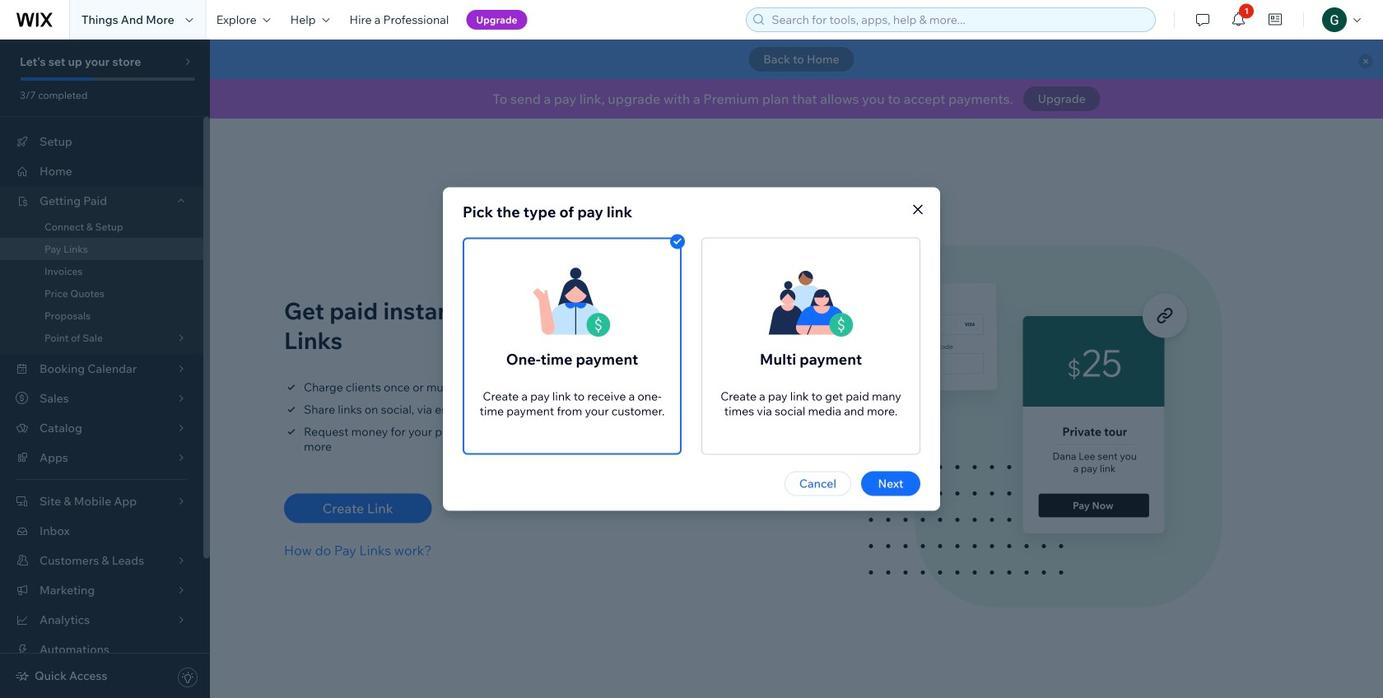 Task type: locate. For each thing, give the bounding box(es) containing it.
sidebar element
[[0, 40, 210, 698]]

alert
[[210, 40, 1384, 79]]



Task type: describe. For each thing, give the bounding box(es) containing it.
Search for tools, apps, help & more... field
[[767, 8, 1151, 31]]



Task type: vqa. For each thing, say whether or not it's contained in the screenshot.
Orders inside the Eatabit printer requires you to install Wix Restaurants Orders After you install Wix Restaurants Orders, make sure to head to the Editor and place it on your site.
no



